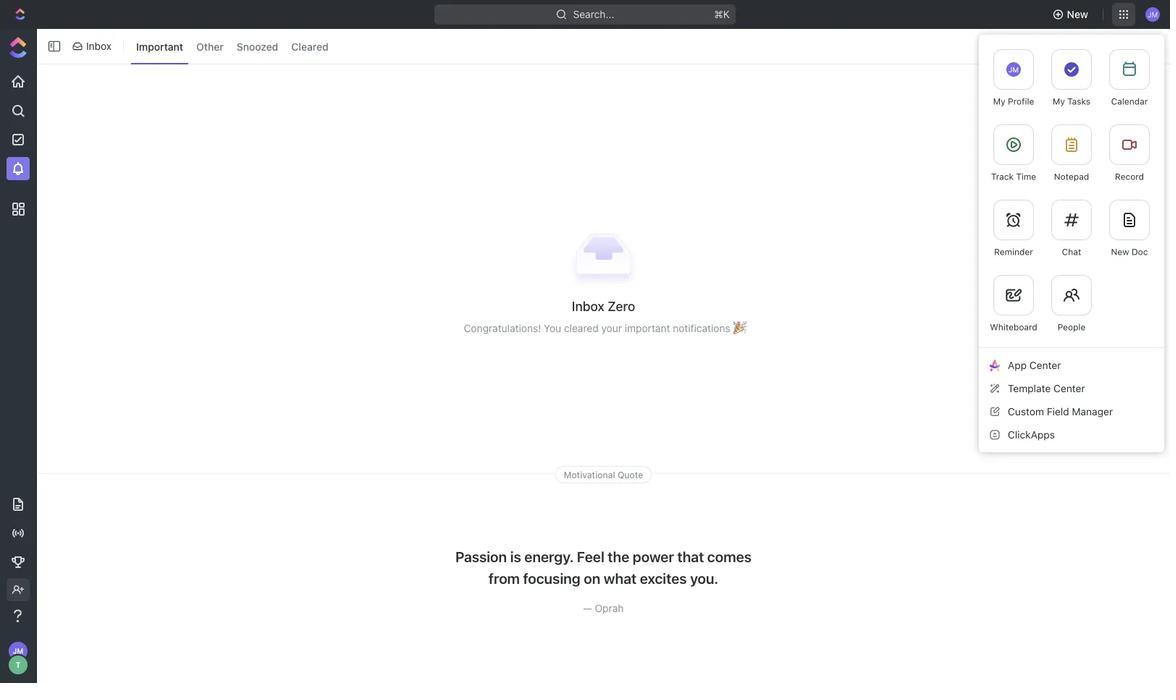 Task type: vqa. For each thing, say whether or not it's contained in the screenshot.
JM
yes



Task type: describe. For each thing, give the bounding box(es) containing it.
important
[[136, 40, 183, 52]]

you.
[[690, 571, 719, 588]]

calendar button
[[1101, 41, 1159, 116]]

other
[[196, 40, 224, 52]]

cleared
[[564, 323, 599, 335]]

record
[[1116, 172, 1145, 182]]

inbox zero
[[572, 299, 635, 314]]

whiteboard button
[[985, 267, 1043, 342]]

notepad button
[[1043, 116, 1101, 191]]

⌘k
[[714, 8, 730, 20]]

search...
[[573, 8, 615, 20]]

reminder button
[[985, 191, 1043, 267]]

excites
[[640, 571, 687, 588]]

all
[[1110, 40, 1121, 52]]

that
[[678, 549, 704, 566]]

zero
[[608, 299, 635, 314]]

track
[[992, 172, 1014, 182]]

notepad
[[1055, 172, 1090, 182]]

my for my tasks
[[1053, 96, 1065, 106]]

from
[[489, 571, 520, 588]]

is
[[510, 549, 521, 566]]

you
[[544, 323, 562, 335]]

comes
[[708, 549, 752, 566]]

what
[[604, 571, 637, 588]]

inbox for inbox
[[86, 40, 112, 52]]

motivational quote
[[564, 470, 643, 480]]

people
[[1058, 322, 1086, 332]]

app
[[1008, 360, 1027, 372]]

clear all
[[1082, 40, 1121, 52]]

whiteboard
[[990, 322, 1038, 332]]

energy.
[[525, 549, 574, 566]]

feel
[[577, 549, 605, 566]]

tab list containing important
[[128, 26, 337, 67]]

jm
[[1009, 65, 1019, 74]]

important button
[[131, 35, 188, 58]]

congratulations! you cleared your important notifications 🎉
[[464, 323, 744, 335]]

new doc
[[1112, 247, 1148, 257]]

cleared button
[[286, 35, 334, 58]]

quote
[[618, 470, 643, 480]]

track time
[[992, 172, 1037, 182]]

clear all button
[[1062, 35, 1129, 58]]

reminder
[[995, 247, 1034, 257]]

custom
[[1008, 406, 1045, 418]]

calendar
[[1112, 96, 1148, 106]]

new for new
[[1067, 8, 1089, 20]]

snoozed
[[237, 40, 278, 52]]

template center
[[1008, 383, 1086, 395]]

my profile
[[994, 96, 1035, 106]]

my tasks
[[1053, 96, 1091, 106]]

—
[[584, 603, 592, 615]]

doc
[[1132, 247, 1148, 257]]

cleared
[[291, 40, 329, 52]]

tasks
[[1068, 96, 1091, 106]]



Task type: locate. For each thing, give the bounding box(es) containing it.
my inside my tasks button
[[1053, 96, 1065, 106]]

0 horizontal spatial new
[[1067, 8, 1089, 20]]

new
[[1067, 8, 1089, 20], [1112, 247, 1130, 257]]

my
[[994, 96, 1006, 106], [1053, 96, 1065, 106]]

inbox
[[86, 40, 112, 52], [572, 299, 605, 314]]

chat button
[[1043, 191, 1101, 267]]

my tasks button
[[1043, 41, 1101, 116]]

0 vertical spatial new
[[1067, 8, 1089, 20]]

clickapps
[[1008, 429, 1055, 441]]

chat
[[1062, 247, 1082, 257]]

1 horizontal spatial my
[[1053, 96, 1065, 106]]

tab list
[[128, 26, 337, 67]]

important
[[625, 323, 670, 335]]

track time button
[[985, 116, 1043, 191]]

record button
[[1101, 116, 1159, 191]]

new up clear
[[1067, 8, 1089, 20]]

the
[[608, 549, 630, 566]]

app center
[[1008, 360, 1062, 372]]

1 horizontal spatial new
[[1112, 247, 1130, 257]]

power
[[633, 549, 674, 566]]

inbox left important
[[86, 40, 112, 52]]

1 vertical spatial center
[[1054, 383, 1086, 395]]

1 horizontal spatial inbox
[[572, 299, 605, 314]]

1 vertical spatial inbox
[[572, 299, 605, 314]]

center for template center
[[1054, 383, 1086, 395]]

snoozed button
[[232, 35, 283, 58]]

congratulations!
[[464, 323, 541, 335]]

center
[[1030, 360, 1062, 372], [1054, 383, 1086, 395]]

app center button
[[985, 354, 1159, 377]]

clear
[[1082, 40, 1107, 52]]

notifications
[[673, 323, 731, 335]]

passion is energy. feel the power that comes from focusing on what excites you.
[[456, 549, 752, 588]]

new left doc
[[1112, 247, 1130, 257]]

center down 'app center' button
[[1054, 383, 1086, 395]]

template
[[1008, 383, 1051, 395]]

custom field manager
[[1008, 406, 1113, 418]]

center up template center
[[1030, 360, 1062, 372]]

inbox for inbox zero
[[572, 299, 605, 314]]

field
[[1047, 406, 1070, 418]]

0 horizontal spatial my
[[994, 96, 1006, 106]]

template center button
[[985, 377, 1159, 401]]

center for app center
[[1030, 360, 1062, 372]]

my left tasks
[[1053, 96, 1065, 106]]

passion
[[456, 549, 507, 566]]

clickapps button
[[985, 424, 1159, 447]]

profile
[[1008, 96, 1035, 106]]

new button
[[1047, 3, 1097, 26]]

other button
[[191, 35, 229, 58]]

— oprah
[[584, 603, 624, 615]]

motivational
[[564, 470, 616, 480]]

0 vertical spatial center
[[1030, 360, 1062, 372]]

my for my profile
[[994, 96, 1006, 106]]

your
[[602, 323, 622, 335]]

people button
[[1043, 267, 1101, 342]]

on
[[584, 571, 601, 588]]

new doc button
[[1101, 191, 1159, 267]]

oprah
[[595, 603, 624, 615]]

custom field manager button
[[985, 401, 1159, 424]]

time
[[1017, 172, 1037, 182]]

0 horizontal spatial inbox
[[86, 40, 112, 52]]

0 vertical spatial inbox
[[86, 40, 112, 52]]

inbox up cleared
[[572, 299, 605, 314]]

manager
[[1072, 406, 1113, 418]]

focusing
[[523, 571, 581, 588]]

my left profile
[[994, 96, 1006, 106]]

1 my from the left
[[994, 96, 1006, 106]]

1 vertical spatial new
[[1112, 247, 1130, 257]]

new for new doc
[[1112, 247, 1130, 257]]

2 my from the left
[[1053, 96, 1065, 106]]

🎉
[[733, 323, 744, 335]]



